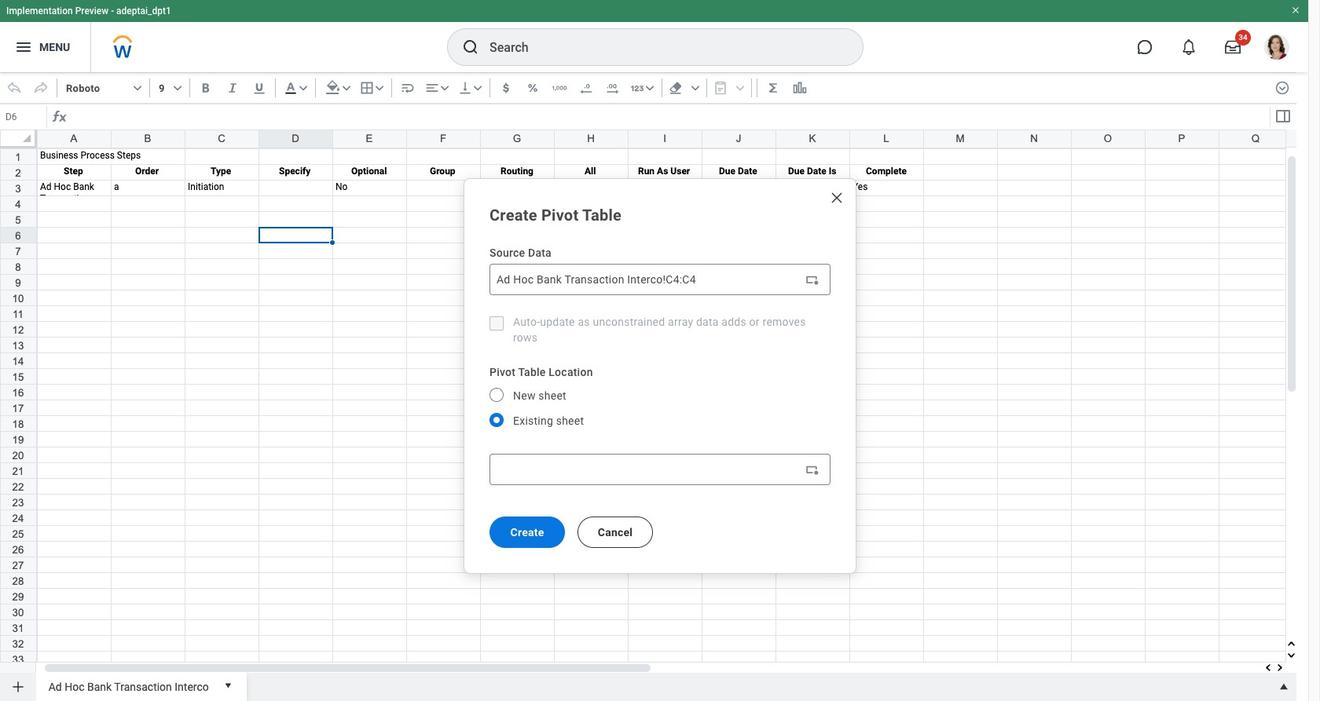 Task type: describe. For each thing, give the bounding box(es) containing it.
pivot table location element
[[480, 380, 821, 438]]

source data
[[490, 246, 552, 259]]

ad hoc bank transaction interco button
[[42, 673, 215, 699]]

search image
[[461, 38, 480, 57]]

or
[[749, 315, 760, 328]]

underline image
[[251, 80, 267, 96]]

1 region image from the top
[[804, 271, 820, 287]]

chevron down small image inside roboto "popup button"
[[130, 80, 145, 96]]

chevron down small image inside 9 dropdown button
[[169, 80, 185, 96]]

-
[[111, 6, 114, 17]]

percentage image
[[525, 80, 540, 96]]

x image
[[829, 190, 845, 205]]

existing sheet
[[513, 414, 584, 427]]

2 chevron down small image from the left
[[338, 80, 354, 96]]

create for create pivot table
[[490, 205, 537, 224]]

3 chevron down small image from the left
[[371, 80, 387, 96]]

roboto
[[66, 82, 100, 94]]

create pivot table dialog
[[464, 178, 856, 574]]

profile logan mcneil image
[[1264, 35, 1289, 63]]

1 vertical spatial pivot
[[490, 366, 516, 378]]

2 region image from the top
[[804, 462, 820, 477]]

menu button
[[0, 22, 91, 72]]

3 chevron down small image from the left
[[470, 80, 485, 96]]

existing
[[513, 414, 553, 427]]

autosum image
[[765, 80, 781, 96]]

implementation preview -   adeptai_dpt1
[[6, 6, 171, 17]]

roboto button
[[61, 75, 146, 101]]

justify image
[[14, 38, 33, 57]]

align left image
[[424, 80, 440, 96]]

Formula Bar text field
[[69, 106, 1268, 128]]

data
[[528, 246, 552, 259]]

removes
[[763, 315, 806, 328]]

bank
[[87, 681, 112, 693]]

9
[[159, 82, 165, 94]]

auto-update as unconstrained array data adds or removes rows
[[513, 315, 806, 344]]

pivot table location
[[490, 366, 593, 378]]

cancel
[[598, 526, 633, 539]]

interco
[[175, 681, 209, 693]]

adeptai_dpt1
[[116, 6, 171, 17]]

Source Data text field
[[490, 264, 831, 295]]

array
[[668, 315, 693, 328]]

5 chevron down small image from the left
[[687, 80, 703, 96]]

align bottom image
[[457, 80, 473, 96]]

chart image
[[792, 80, 807, 96]]

source
[[490, 246, 525, 259]]

location
[[549, 366, 593, 378]]

caret down small image
[[220, 678, 236, 694]]

34
[[1238, 33, 1248, 42]]

2 chevron down small image from the left
[[295, 80, 311, 96]]

create button
[[490, 517, 565, 548]]

toolbar container region
[[0, 72, 1268, 104]]



Task type: locate. For each thing, give the bounding box(es) containing it.
italics image
[[224, 80, 240, 96]]

eraser image
[[668, 80, 683, 96]]

1 vertical spatial create
[[510, 526, 544, 539]]

thousands comma image
[[551, 80, 567, 96]]

chevron down small image right 9
[[169, 80, 185, 96]]

1 horizontal spatial table
[[582, 205, 622, 224]]

34 button
[[1216, 30, 1251, 64]]

1 chevron down small image from the left
[[130, 80, 145, 96]]

table
[[582, 205, 622, 224], [518, 366, 546, 378]]

new
[[513, 389, 536, 402]]

sheet for new sheet
[[538, 389, 566, 402]]

chevron down small image right the eraser icon
[[687, 80, 703, 96]]

as
[[578, 315, 590, 328]]

close environment banner image
[[1291, 6, 1300, 15]]

menu banner
[[0, 0, 1308, 72]]

chevron down small image left align bottom icon at left top
[[437, 80, 452, 96]]

pivot up the data
[[541, 205, 579, 224]]

preview
[[75, 6, 109, 17]]

Search Workday  search field
[[490, 30, 831, 64]]

1 chevron down small image from the left
[[169, 80, 185, 96]]

4 chevron down small image from the left
[[437, 80, 452, 96]]

hoc
[[65, 681, 84, 693]]

pivot
[[541, 205, 579, 224], [490, 366, 516, 378]]

ad hoc bank transaction interco
[[49, 681, 209, 693]]

1 horizontal spatial pivot
[[541, 205, 579, 224]]

pivot up new
[[490, 366, 516, 378]]

none text field inside create pivot table dialog
[[490, 454, 831, 485]]

0 horizontal spatial table
[[518, 366, 546, 378]]

cancel button
[[578, 517, 653, 548]]

chevron down small image left the eraser icon
[[642, 80, 657, 96]]

text wrap image
[[400, 80, 415, 96]]

None text field
[[2, 106, 46, 128]]

chevron down small image left 9
[[130, 80, 145, 96]]

sheet for existing sheet
[[556, 414, 584, 427]]

chevron down small image left dollar sign "image"
[[470, 80, 485, 96]]

sheet up existing sheet
[[538, 389, 566, 402]]

create for create
[[510, 526, 544, 539]]

1 vertical spatial region image
[[804, 462, 820, 477]]

chevron down small image
[[130, 80, 145, 96], [338, 80, 354, 96], [371, 80, 387, 96], [437, 80, 452, 96], [687, 80, 703, 96]]

transaction
[[114, 681, 172, 693]]

data
[[696, 315, 719, 328]]

formula editor image
[[1273, 107, 1292, 126]]

chevron down small image right underline image
[[295, 80, 311, 96]]

1 vertical spatial table
[[518, 366, 546, 378]]

implementation
[[6, 6, 73, 17]]

None text field
[[490, 454, 831, 485]]

inbox large image
[[1225, 39, 1241, 55]]

ad
[[49, 681, 62, 693]]

grid
[[0, 130, 1320, 702]]

add zero image
[[605, 80, 620, 96]]

unconstrained
[[593, 315, 665, 328]]

caret up image
[[1276, 680, 1292, 695]]

9 button
[[153, 75, 186, 101]]

rows
[[513, 331, 538, 344]]

numbers image
[[629, 80, 645, 96]]

update
[[540, 315, 575, 328]]

1 vertical spatial sheet
[[556, 414, 584, 427]]

chevron down circle image
[[1274, 80, 1290, 96]]

bold image
[[198, 80, 213, 96]]

chevron down small image left text wrap icon
[[371, 80, 387, 96]]

border all image
[[359, 80, 375, 96]]

region image
[[804, 271, 820, 287], [804, 462, 820, 477]]

new sheet
[[513, 389, 566, 402]]

sheet
[[538, 389, 566, 402], [556, 414, 584, 427]]

0 vertical spatial create
[[490, 205, 537, 224]]

0 horizontal spatial pivot
[[490, 366, 516, 378]]

fx image
[[50, 108, 69, 127]]

sheet right existing
[[556, 414, 584, 427]]

add footer ws image
[[10, 680, 26, 695]]

auto-
[[513, 315, 540, 328]]

adds
[[722, 315, 746, 328]]

chevron down small image left border all image
[[338, 80, 354, 96]]

chevron down small image
[[169, 80, 185, 96], [295, 80, 311, 96], [470, 80, 485, 96], [642, 80, 657, 96]]

0 vertical spatial pivot
[[541, 205, 579, 224]]

4 chevron down small image from the left
[[642, 80, 657, 96]]

notifications large image
[[1181, 39, 1197, 55]]

0 vertical spatial region image
[[804, 271, 820, 287]]

0 vertical spatial sheet
[[538, 389, 566, 402]]

dollar sign image
[[498, 80, 514, 96]]

remove zero image
[[578, 80, 594, 96]]

menu
[[39, 41, 70, 53]]

create inside create button
[[510, 526, 544, 539]]

create pivot table
[[490, 205, 622, 224]]

create
[[490, 205, 537, 224], [510, 526, 544, 539]]

0 vertical spatial table
[[582, 205, 622, 224]]



Task type: vqa. For each thing, say whether or not it's contained in the screenshot.
the Pivot
yes



